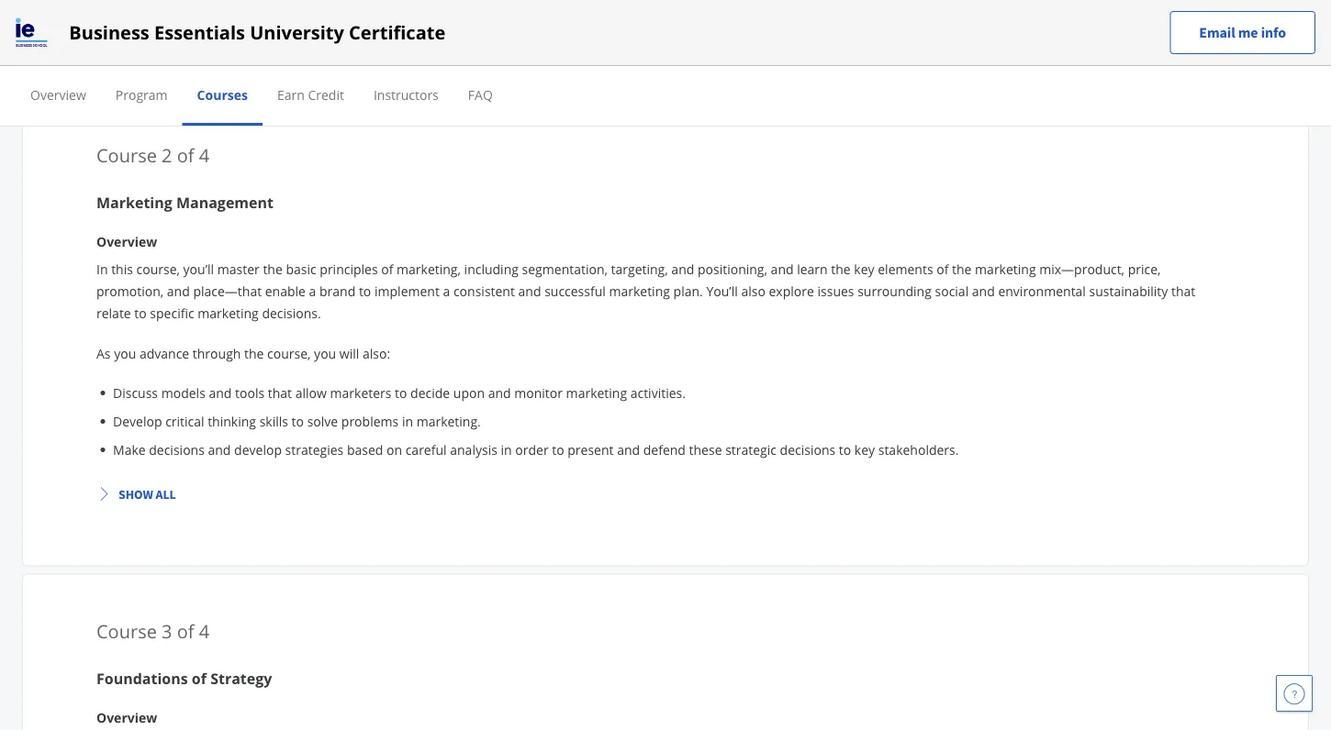 Task type: vqa. For each thing, say whether or not it's contained in the screenshot.
2nd 4 from the top
yes



Task type: describe. For each thing, give the bounding box(es) containing it.
mix—product,
[[1040, 261, 1125, 278]]

basic
[[286, 261, 317, 278]]

strategies
[[285, 441, 344, 458]]

marketing down place—that
[[198, 305, 259, 322]]

strategy
[[210, 669, 272, 689]]

to down principles
[[359, 283, 371, 300]]

2 vertical spatial overview
[[96, 710, 157, 727]]

develop critical thinking skills to solve problems in marketing. list item
[[113, 412, 1202, 431]]

certificate
[[349, 20, 446, 45]]

problems
[[341, 413, 399, 430]]

you'll
[[183, 261, 214, 278]]

essentials
[[154, 20, 245, 45]]

and right upon
[[488, 384, 511, 402]]

present
[[568, 441, 614, 458]]

principles
[[320, 261, 378, 278]]

through
[[193, 345, 241, 363]]

program
[[116, 86, 168, 103]]

of left strategy
[[192, 669, 207, 689]]

place—that
[[193, 283, 262, 300]]

course for course 3 of 4
[[96, 619, 157, 644]]

as
[[96, 345, 111, 363]]

course, inside in this course, you'll master the basic principles of marketing, including segmentation, targeting, and positioning, and learn the key elements of the marketing mix—product, price, promotion, and place—that enable a brand to implement a consistent and successful marketing plan. you'll also explore issues surrounding social and environmental sustainability that relate to specific marketing decisions.
[[136, 261, 180, 278]]

consistent
[[454, 283, 515, 300]]

and up explore on the top of page
[[771, 261, 794, 278]]

as you advance through the course, you will also:
[[96, 345, 390, 363]]

show
[[118, 486, 153, 503]]

discuss
[[113, 384, 158, 402]]

the up issues
[[831, 261, 851, 278]]

this
[[111, 261, 133, 278]]

of up the implement
[[381, 261, 393, 278]]

email
[[1200, 23, 1236, 42]]

promotion,
[[96, 283, 164, 300]]

1 you from the left
[[114, 345, 136, 363]]

of right 3
[[177, 619, 194, 644]]

skills
[[260, 413, 288, 430]]

program link
[[116, 86, 168, 103]]

targeting,
[[611, 261, 668, 278]]

specific
[[150, 305, 194, 322]]

master
[[217, 261, 260, 278]]

you'll
[[707, 283, 738, 300]]

allow
[[295, 384, 327, 402]]

marketing inside list item
[[566, 384, 627, 402]]

instructors link
[[374, 86, 439, 103]]

positioning,
[[698, 261, 768, 278]]

sustainability
[[1090, 283, 1168, 300]]

business
[[69, 20, 150, 45]]

course 2 of 4
[[96, 143, 210, 168]]

2 a from the left
[[443, 283, 450, 300]]

upon
[[453, 384, 485, 402]]

plan.
[[674, 283, 703, 300]]

courses
[[197, 86, 248, 103]]

develop
[[113, 413, 162, 430]]

marketing.
[[417, 413, 481, 430]]

of up social
[[937, 261, 949, 278]]

surrounding
[[858, 283, 932, 300]]

will
[[340, 345, 359, 363]]

defend
[[643, 441, 686, 458]]

social
[[935, 283, 969, 300]]

these
[[689, 441, 722, 458]]

show all button
[[89, 478, 183, 511]]

in inside list item
[[501, 441, 512, 458]]

also:
[[363, 345, 390, 363]]

to left decide
[[395, 384, 407, 402]]

enable
[[265, 283, 306, 300]]

and right social
[[972, 283, 995, 300]]

make decisions and develop strategies based on careful analysis in order to present and defend these strategic decisions to key stakeholders. list item
[[113, 440, 1202, 459]]

me
[[1239, 23, 1259, 42]]

and left tools
[[209, 384, 232, 402]]

on
[[387, 441, 402, 458]]

develop critical thinking skills to solve problems in marketing.
[[113, 413, 481, 430]]

models
[[161, 384, 206, 402]]

careful
[[406, 441, 447, 458]]

learn
[[797, 261, 828, 278]]

all
[[156, 486, 176, 503]]

brand
[[320, 283, 356, 300]]

marketing up environmental
[[975, 261, 1036, 278]]

elements
[[878, 261, 934, 278]]

critical
[[165, 413, 204, 430]]

2
[[162, 143, 172, 168]]

decide
[[411, 384, 450, 402]]

marketing management
[[96, 192, 274, 212]]

university
[[250, 20, 344, 45]]

discuss models and tools that allow marketers to decide upon and monitor marketing activities. list item
[[113, 383, 1202, 402]]

decisions.
[[262, 305, 321, 322]]

successful
[[545, 283, 606, 300]]



Task type: locate. For each thing, give the bounding box(es) containing it.
0 horizontal spatial decisions
[[149, 441, 205, 458]]

marketing up present
[[566, 384, 627, 402]]

management
[[176, 192, 274, 212]]

0 vertical spatial overview
[[30, 86, 86, 103]]

and up plan.
[[672, 261, 695, 278]]

you
[[114, 345, 136, 363], [314, 345, 336, 363]]

0 horizontal spatial in
[[402, 413, 413, 430]]

ie business school image
[[16, 18, 47, 47]]

0 horizontal spatial you
[[114, 345, 136, 363]]

based
[[347, 441, 383, 458]]

business essentials university certificate
[[69, 20, 446, 45]]

1 course from the top
[[96, 143, 157, 168]]

in
[[96, 261, 108, 278]]

the
[[263, 261, 283, 278], [831, 261, 851, 278], [952, 261, 972, 278], [244, 345, 264, 363]]

course,
[[136, 261, 180, 278], [267, 345, 311, 363]]

overview down foundations
[[96, 710, 157, 727]]

that inside in this course, you'll master the basic principles of marketing, including segmentation, targeting, and positioning, and learn the key elements of the marketing mix—product, price, promotion, and place—that enable a brand to implement a consistent and successful marketing plan. you'll also explore issues surrounding social and environmental sustainability that relate to specific marketing decisions.
[[1172, 283, 1196, 300]]

you right the as
[[114, 345, 136, 363]]

key left stakeholders.
[[855, 441, 875, 458]]

price,
[[1128, 261, 1161, 278]]

0 vertical spatial that
[[1172, 283, 1196, 300]]

key inside list item
[[855, 441, 875, 458]]

info
[[1261, 23, 1287, 42]]

in left order
[[501, 441, 512, 458]]

1 vertical spatial course
[[96, 619, 157, 644]]

show all
[[118, 486, 176, 503]]

that right sustainability
[[1172, 283, 1196, 300]]

to
[[359, 283, 371, 300], [134, 305, 147, 322], [395, 384, 407, 402], [292, 413, 304, 430], [552, 441, 564, 458], [839, 441, 851, 458]]

decisions
[[149, 441, 205, 458], [780, 441, 836, 458]]

make
[[113, 441, 146, 458]]

list containing discuss models and tools that allow marketers to decide upon and monitor marketing activities.
[[104, 383, 1202, 459]]

in
[[402, 413, 413, 430], [501, 441, 512, 458]]

environmental
[[999, 283, 1086, 300]]

key up issues
[[854, 261, 875, 278]]

decisions right strategic
[[780, 441, 836, 458]]

also
[[741, 283, 766, 300]]

advance
[[140, 345, 189, 363]]

4 for course 2 of 4
[[199, 143, 210, 168]]

including
[[464, 261, 519, 278]]

2 4 from the top
[[199, 619, 210, 644]]

1 decisions from the left
[[149, 441, 205, 458]]

1 vertical spatial key
[[855, 441, 875, 458]]

list
[[104, 383, 1202, 459]]

2 course from the top
[[96, 619, 157, 644]]

marketing,
[[397, 261, 461, 278]]

earn credit link
[[277, 86, 344, 103]]

key inside in this course, you'll master the basic principles of marketing, including segmentation, targeting, and positioning, and learn the key elements of the marketing mix—product, price, promotion, and place—that enable a brand to implement a consistent and successful marketing plan. you'll also explore issues surrounding social and environmental sustainability that relate to specific marketing decisions.
[[854, 261, 875, 278]]

course 3 of 4
[[96, 619, 210, 644]]

earn credit
[[277, 86, 344, 103]]

and left defend
[[617, 441, 640, 458]]

0 vertical spatial course
[[96, 143, 157, 168]]

4 right '2' at the left top
[[199, 143, 210, 168]]

2 key from the top
[[855, 441, 875, 458]]

course, down the decisions.
[[267, 345, 311, 363]]

courses link
[[197, 86, 248, 103]]

a down marketing,
[[443, 283, 450, 300]]

0 vertical spatial course,
[[136, 261, 180, 278]]

0 horizontal spatial course,
[[136, 261, 180, 278]]

email me info
[[1200, 23, 1287, 42]]

4
[[199, 143, 210, 168], [199, 619, 210, 644]]

1 horizontal spatial that
[[1172, 283, 1196, 300]]

1 horizontal spatial course,
[[267, 345, 311, 363]]

a
[[309, 283, 316, 300], [443, 283, 450, 300]]

the right through
[[244, 345, 264, 363]]

1 horizontal spatial a
[[443, 283, 450, 300]]

overview link
[[30, 86, 86, 103]]

4 right 3
[[199, 619, 210, 644]]

1 vertical spatial course,
[[267, 345, 311, 363]]

and down segmentation,
[[518, 283, 541, 300]]

discuss models and tools that allow marketers to decide upon and monitor marketing activities.
[[113, 384, 686, 402]]

2 you from the left
[[314, 345, 336, 363]]

overview up the this in the left of the page
[[96, 233, 157, 250]]

overview inside certificate menu element
[[30, 86, 86, 103]]

1 vertical spatial 4
[[199, 619, 210, 644]]

1 horizontal spatial decisions
[[780, 441, 836, 458]]

and up specific
[[167, 283, 190, 300]]

0 horizontal spatial a
[[309, 283, 316, 300]]

relate
[[96, 305, 131, 322]]

3
[[162, 619, 172, 644]]

4 for course 3 of 4
[[199, 619, 210, 644]]

and down the thinking
[[208, 441, 231, 458]]

develop
[[234, 441, 282, 458]]

0 vertical spatial key
[[854, 261, 875, 278]]

that inside list item
[[268, 384, 292, 402]]

that
[[1172, 283, 1196, 300], [268, 384, 292, 402]]

to right order
[[552, 441, 564, 458]]

in inside list item
[[402, 413, 413, 430]]

1 vertical spatial that
[[268, 384, 292, 402]]

a down basic
[[309, 283, 316, 300]]

to down promotion,
[[134, 305, 147, 322]]

email me info button
[[1170, 11, 1316, 54]]

marketers
[[330, 384, 392, 402]]

and
[[672, 261, 695, 278], [771, 261, 794, 278], [167, 283, 190, 300], [518, 283, 541, 300], [972, 283, 995, 300], [209, 384, 232, 402], [488, 384, 511, 402], [208, 441, 231, 458], [617, 441, 640, 458]]

1 a from the left
[[309, 283, 316, 300]]

to left stakeholders.
[[839, 441, 851, 458]]

course left '2' at the left top
[[96, 143, 157, 168]]

key
[[854, 261, 875, 278], [855, 441, 875, 458]]

certificate menu element
[[16, 66, 1316, 126]]

of
[[177, 143, 194, 168], [381, 261, 393, 278], [937, 261, 949, 278], [177, 619, 194, 644], [192, 669, 207, 689]]

0 vertical spatial 4
[[199, 143, 210, 168]]

marketing
[[96, 192, 172, 212]]

issues
[[818, 283, 854, 300]]

1 vertical spatial in
[[501, 441, 512, 458]]

the up social
[[952, 261, 972, 278]]

order
[[515, 441, 549, 458]]

strategic
[[726, 441, 777, 458]]

1 vertical spatial overview
[[96, 233, 157, 250]]

segmentation,
[[522, 261, 608, 278]]

in this course, you'll master the basic principles of marketing, including segmentation, targeting, and positioning, and learn the key elements of the marketing mix—product, price, promotion, and place—that enable a brand to implement a consistent and successful marketing plan. you'll also explore issues surrounding social and environmental sustainability that relate to specific marketing decisions.
[[96, 261, 1196, 322]]

the up enable
[[263, 261, 283, 278]]

credit
[[308, 86, 344, 103]]

marketing down targeting,
[[609, 283, 670, 300]]

1 4 from the top
[[199, 143, 210, 168]]

2 decisions from the left
[[780, 441, 836, 458]]

make decisions and develop strategies based on careful analysis in order to present and defend these strategic decisions to key stakeholders.
[[113, 441, 959, 458]]

course left 3
[[96, 619, 157, 644]]

instructors
[[374, 86, 439, 103]]

in down discuss models and tools that allow marketers to decide upon and monitor marketing activities. on the bottom
[[402, 413, 413, 430]]

you left will
[[314, 345, 336, 363]]

implement
[[375, 283, 440, 300]]

0 horizontal spatial that
[[268, 384, 292, 402]]

stakeholders.
[[879, 441, 959, 458]]

activities.
[[631, 384, 686, 402]]

foundations of strategy
[[96, 669, 272, 689]]

faq link
[[468, 86, 493, 103]]

1 horizontal spatial in
[[501, 441, 512, 458]]

decisions down 'critical'
[[149, 441, 205, 458]]

to right skills
[[292, 413, 304, 430]]

solve
[[307, 413, 338, 430]]

foundations
[[96, 669, 188, 689]]

earn
[[277, 86, 305, 103]]

overview down the "ie business school" image
[[30, 86, 86, 103]]

1 key from the top
[[854, 261, 875, 278]]

course, up promotion,
[[136, 261, 180, 278]]

course for course 2 of 4
[[96, 143, 157, 168]]

faq
[[468, 86, 493, 103]]

overview
[[30, 86, 86, 103], [96, 233, 157, 250], [96, 710, 157, 727]]

help center image
[[1284, 683, 1306, 705]]

0 vertical spatial in
[[402, 413, 413, 430]]

that up skills
[[268, 384, 292, 402]]

of right '2' at the left top
[[177, 143, 194, 168]]

1 horizontal spatial you
[[314, 345, 336, 363]]

thinking
[[208, 413, 256, 430]]

tools
[[235, 384, 265, 402]]



